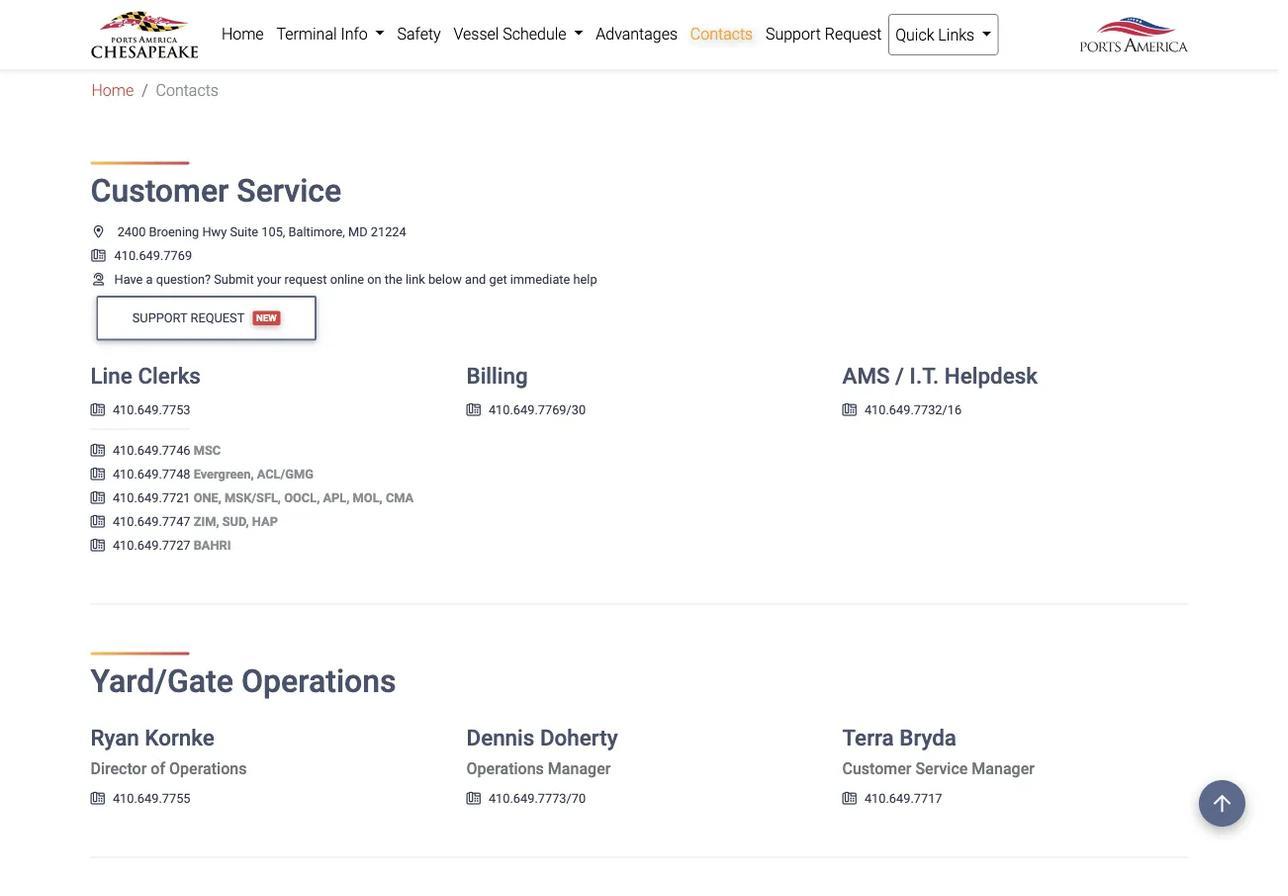 Task type: vqa. For each thing, say whether or not it's contained in the screenshot.
Quick
yes



Task type: locate. For each thing, give the bounding box(es) containing it.
0 horizontal spatial service
[[237, 173, 342, 210]]

0 vertical spatial home link
[[215, 14, 270, 53]]

0 horizontal spatial customer
[[91, 173, 229, 210]]

0 vertical spatial customer
[[91, 173, 229, 210]]

one,
[[194, 490, 221, 505]]

phone office image inside 410.649.7769 link
[[91, 249, 106, 261]]

customer
[[91, 173, 229, 210], [842, 759, 911, 778]]

0 vertical spatial support request
[[766, 24, 882, 43]]

1 manager from the left
[[548, 759, 611, 778]]

1 horizontal spatial customer
[[842, 759, 911, 778]]

1 vertical spatial home
[[91, 81, 134, 100]]

terminal info
[[276, 24, 372, 43]]

customer down terra at the right bottom of the page
[[842, 759, 911, 778]]

0 horizontal spatial manager
[[548, 759, 611, 778]]

1 vertical spatial support
[[132, 311, 187, 325]]

contacts inside "link"
[[690, 24, 753, 43]]

support request inside support request link
[[766, 24, 882, 43]]

410.649.7746
[[113, 443, 190, 458]]

request
[[284, 271, 327, 286]]

hap
[[252, 514, 278, 529]]

terra
[[842, 725, 894, 751]]

phone office image down line
[[91, 403, 105, 416]]

contacts
[[690, 24, 753, 43], [156, 81, 219, 100]]

2400 broening hwy suite 105, baltimore, md 21224 link
[[91, 224, 406, 239]]

phone office image left 410.649.7721
[[91, 491, 105, 504]]

a
[[146, 271, 153, 286]]

0 horizontal spatial support
[[132, 311, 187, 325]]

phone office image down billing
[[466, 403, 481, 416]]

phone office image inside 410.649.7769/30 link
[[466, 403, 481, 416]]

410.649.7769/30 link
[[466, 402, 586, 417]]

1 horizontal spatial home
[[221, 24, 264, 43]]

go to top image
[[1199, 780, 1245, 827]]

phone office image left '410.649.7746'
[[91, 444, 105, 457]]

ams
[[842, 362, 890, 389]]

phone office image inside 410.649.7753 link
[[91, 403, 105, 416]]

phone office image for 410.649.7769/30
[[466, 403, 481, 416]]

phone office image up user headset image
[[91, 249, 106, 261]]

service inside terra bryda customer service manager
[[915, 759, 968, 778]]

your
[[257, 271, 281, 286]]

410.649.7732/16 link
[[842, 402, 962, 417]]

support down a in the top left of the page
[[132, 311, 187, 325]]

0 vertical spatial service
[[237, 173, 342, 210]]

410.649.7747
[[113, 514, 190, 529]]

410.649.7717 link
[[842, 792, 942, 806]]

1 horizontal spatial service
[[915, 759, 968, 778]]

410.649.7721
[[113, 490, 190, 505]]

410.649.7721 one, msk/sfl, oocl, apl, mol, cma
[[113, 490, 414, 505]]

phone office image inside 410.649.7755 link
[[91, 793, 105, 805]]

vessel schedule link
[[447, 14, 589, 53]]

0 vertical spatial home
[[221, 24, 264, 43]]

phone office image
[[91, 403, 105, 416], [842, 403, 857, 416], [91, 468, 105, 480], [91, 491, 105, 504]]

support right contacts "link"
[[766, 24, 821, 43]]

1 vertical spatial support request
[[132, 311, 245, 325]]

410.649.7753
[[113, 402, 190, 417]]

410.649.7753 link
[[91, 402, 190, 417]]

i.t.
[[910, 362, 939, 389]]

home
[[221, 24, 264, 43], [91, 81, 134, 100]]

home link
[[215, 14, 270, 53], [91, 79, 134, 102]]

1 vertical spatial service
[[915, 759, 968, 778]]

support request left quick
[[766, 24, 882, 43]]

bahri
[[194, 538, 231, 553]]

cma
[[386, 490, 414, 505]]

operations inside dennis doherty operations manager
[[466, 759, 544, 778]]

yard/gate operations
[[91, 663, 396, 700]]

service up 105,
[[237, 173, 342, 210]]

schedule
[[503, 24, 566, 43]]

1 horizontal spatial request
[[825, 24, 882, 43]]

phone office image inside 410.649.7773/70 link
[[466, 793, 481, 805]]

operations
[[241, 663, 396, 700], [169, 759, 247, 778], [466, 759, 544, 778]]

2 manager from the left
[[972, 759, 1035, 778]]

phone office image
[[91, 249, 106, 261], [466, 403, 481, 416], [91, 444, 105, 457], [91, 515, 105, 528], [91, 539, 105, 552], [91, 793, 105, 805], [466, 793, 481, 805], [842, 793, 857, 805]]

msc
[[194, 443, 221, 458]]

phone office image left 410.649.7727
[[91, 539, 105, 552]]

customer service
[[91, 173, 342, 210]]

410.649.7769/30
[[489, 402, 586, 417]]

1 horizontal spatial support request
[[766, 24, 882, 43]]

phone office image inside 410.649.7732/16 link
[[842, 403, 857, 416]]

1 horizontal spatial contacts
[[690, 24, 753, 43]]

0 horizontal spatial request
[[190, 311, 245, 325]]

have a question? submit your request online on the link below and get immediate help link
[[91, 271, 597, 286]]

md
[[348, 224, 368, 239]]

410.649.7727
[[113, 538, 190, 553]]

21224
[[371, 224, 406, 239]]

broening
[[149, 224, 199, 239]]

support
[[766, 24, 821, 43], [132, 311, 187, 325]]

phone office image for 410.649.7717
[[842, 793, 857, 805]]

service down the bryda
[[915, 759, 968, 778]]

advantages
[[596, 24, 678, 43]]

0 horizontal spatial contacts
[[156, 81, 219, 100]]

info
[[341, 24, 368, 43]]

request left quick
[[825, 24, 882, 43]]

phone office image down director
[[91, 793, 105, 805]]

0 horizontal spatial home
[[91, 81, 134, 100]]

the
[[385, 271, 402, 286]]

dennis
[[466, 725, 535, 751]]

support request down question?
[[132, 311, 245, 325]]

manager
[[548, 759, 611, 778], [972, 759, 1035, 778]]

phone office image for 410.649.7773/70
[[466, 793, 481, 805]]

phone office image for 410.649.7746
[[91, 444, 105, 457]]

request
[[825, 24, 882, 43], [190, 311, 245, 325]]

billing
[[466, 362, 528, 389]]

customer up broening
[[91, 173, 229, 210]]

on
[[367, 271, 381, 286]]

phone office image left 410.649.7748
[[91, 468, 105, 480]]

0 vertical spatial contacts
[[690, 24, 753, 43]]

and
[[465, 271, 486, 286]]

request down submit
[[190, 311, 245, 325]]

kornke
[[145, 725, 214, 751]]

phone office image down ams
[[842, 403, 857, 416]]

0 horizontal spatial home link
[[91, 79, 134, 102]]

line clerks
[[91, 362, 201, 389]]

quick links link
[[888, 14, 999, 55]]

1 horizontal spatial manager
[[972, 759, 1035, 778]]

phone office image left 410.649.7717
[[842, 793, 857, 805]]

yard/gate
[[91, 663, 233, 700]]

phone office image left 410.649.7747
[[91, 515, 105, 528]]

sud,
[[222, 514, 249, 529]]

safety
[[397, 24, 441, 43]]

phone office image left 410.649.7773/70
[[466, 793, 481, 805]]

phone office image inside 410.649.7717 link
[[842, 793, 857, 805]]

410.649.7748 evergreen, acl/gmg
[[113, 467, 314, 481]]

online
[[330, 271, 364, 286]]

410.649.7755 link
[[91, 792, 190, 806]]

1 vertical spatial customer
[[842, 759, 911, 778]]

phone office image for 410.649.7769
[[91, 249, 106, 261]]

service
[[237, 173, 342, 210], [915, 759, 968, 778]]

1 horizontal spatial support
[[766, 24, 821, 43]]

0 vertical spatial support
[[766, 24, 821, 43]]



Task type: describe. For each thing, give the bounding box(es) containing it.
submit
[[214, 271, 254, 286]]

user headset image
[[91, 272, 106, 285]]

410.649.7769
[[114, 248, 192, 262]]

ryan
[[91, 725, 139, 751]]

vessel
[[454, 24, 499, 43]]

phone office image for 410.649.7755
[[91, 793, 105, 805]]

evergreen,
[[194, 467, 254, 481]]

0 vertical spatial request
[[825, 24, 882, 43]]

ams / i.t. helpdesk
[[842, 362, 1038, 389]]

question?
[[156, 271, 211, 286]]

/
[[895, 362, 904, 389]]

terra bryda customer service manager
[[842, 725, 1035, 778]]

2400
[[117, 224, 146, 239]]

have
[[114, 271, 143, 286]]

of
[[151, 759, 165, 778]]

director
[[91, 759, 147, 778]]

410.649.7773/70
[[489, 792, 586, 806]]

1 vertical spatial home link
[[91, 79, 134, 102]]

support request link
[[759, 14, 888, 53]]

terminal
[[276, 24, 337, 43]]

hwy
[[202, 224, 227, 239]]

link
[[406, 271, 425, 286]]

baltimore,
[[288, 224, 345, 239]]

410.649.7773/70 link
[[466, 792, 586, 806]]

doherty
[[540, 725, 618, 751]]

customer inside terra bryda customer service manager
[[842, 759, 911, 778]]

0 horizontal spatial support request
[[132, 311, 245, 325]]

phone office image for 410.649.7753
[[91, 403, 105, 416]]

links
[[938, 25, 974, 44]]

vessel schedule
[[454, 24, 570, 43]]

105,
[[261, 224, 285, 239]]

safety link
[[391, 14, 447, 53]]

line
[[91, 362, 132, 389]]

1 vertical spatial contacts
[[156, 81, 219, 100]]

410.649.7755
[[113, 792, 190, 806]]

bryda
[[899, 725, 957, 751]]

msk/sfl,
[[225, 490, 281, 505]]

410.649.7732/16
[[864, 402, 962, 417]]

get
[[489, 271, 507, 286]]

manager inside terra bryda customer service manager
[[972, 759, 1035, 778]]

clerks
[[138, 362, 201, 389]]

quick links
[[895, 25, 978, 44]]

home for the bottom the home link
[[91, 81, 134, 100]]

oocl,
[[284, 490, 320, 505]]

410.649.7747 zim, sud, hap
[[113, 514, 278, 529]]

dennis doherty operations manager
[[466, 725, 618, 778]]

410.649.7746 msc
[[113, 443, 221, 458]]

phone office image for 410.649.7732/16
[[842, 403, 857, 416]]

2400 broening hwy suite 105, baltimore, md 21224
[[117, 224, 406, 239]]

support inside support request link
[[766, 24, 821, 43]]

map marker alt image
[[91, 225, 106, 237]]

apl,
[[323, 490, 350, 505]]

new
[[256, 313, 277, 324]]

ryan kornke director of operations
[[91, 725, 247, 778]]

manager inside dennis doherty operations manager
[[548, 759, 611, 778]]

410.649.7748
[[113, 467, 190, 481]]

1 vertical spatial request
[[190, 311, 245, 325]]

acl/gmg
[[257, 467, 314, 481]]

immediate
[[510, 271, 570, 286]]

quick
[[895, 25, 934, 44]]

home for right the home link
[[221, 24, 264, 43]]

zim,
[[194, 514, 219, 529]]

terminal info link
[[270, 14, 391, 53]]

advantages link
[[589, 14, 684, 53]]

phone office image for 410.649.7727
[[91, 539, 105, 552]]

mol,
[[353, 490, 383, 505]]

help
[[573, 271, 597, 286]]

410.649.7717
[[864, 792, 942, 806]]

phone office image for 410.649.7721
[[91, 491, 105, 504]]

410.649.7769 link
[[91, 248, 192, 262]]

suite
[[230, 224, 258, 239]]

helpdesk
[[944, 362, 1038, 389]]

phone office image for 410.649.7748
[[91, 468, 105, 480]]

operations inside ryan kornke director of operations
[[169, 759, 247, 778]]

below
[[428, 271, 462, 286]]

contacts link
[[684, 14, 759, 53]]

phone office image for 410.649.7747
[[91, 515, 105, 528]]

1 horizontal spatial home link
[[215, 14, 270, 53]]

have a question? submit your request online on the link below and get immediate help
[[114, 271, 597, 286]]

410.649.7727 bahri
[[113, 538, 231, 553]]



